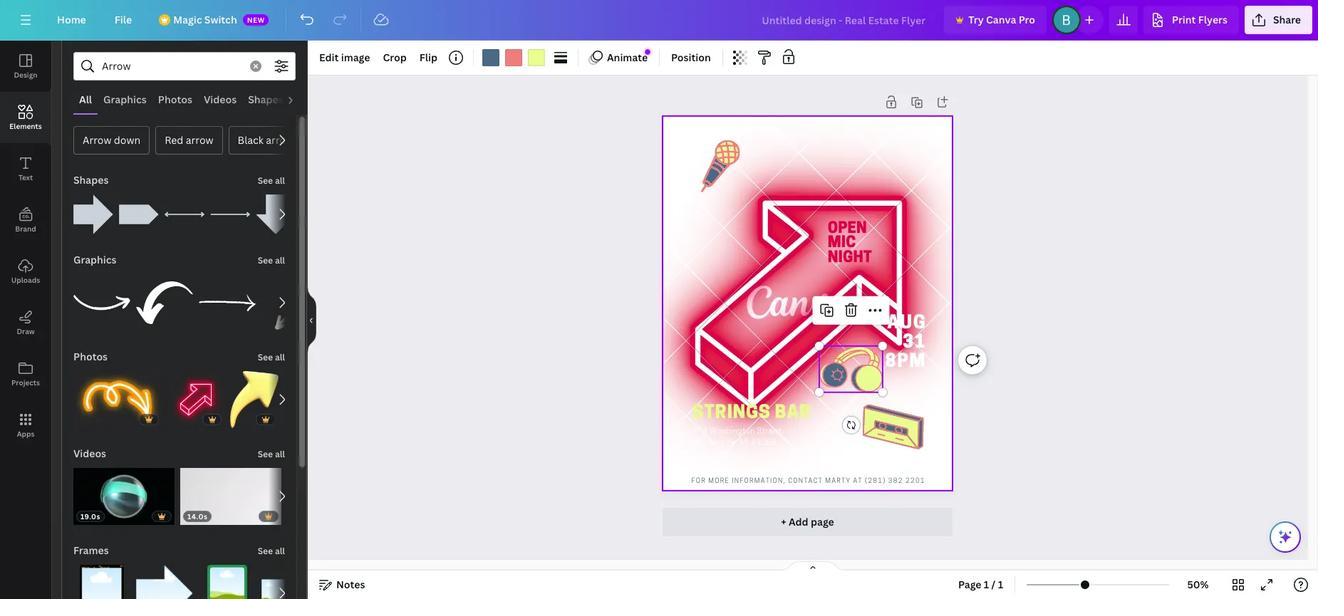 Task type: describe. For each thing, give the bounding box(es) containing it.
notes
[[336, 578, 365, 591]]

0 vertical spatial photos button
[[152, 86, 198, 113]]

text button
[[0, 143, 51, 195]]

magic
[[173, 13, 202, 26]]

canva
[[986, 13, 1016, 26]]

edit image button
[[314, 46, 376, 69]]

arrow for red arrow
[[186, 133, 213, 147]]

projects
[[11, 378, 40, 388]]

all for photos
[[275, 351, 285, 363]]

+ add page button
[[663, 508, 953, 537]]

see for videos
[[258, 448, 273, 460]]

main menu bar
[[0, 0, 1318, 41]]

see all for frames
[[258, 545, 285, 557]]

blue 3d arrow image
[[284, 371, 385, 428]]

382
[[888, 478, 903, 484]]

print flyers button
[[1144, 6, 1239, 34]]

notes button
[[314, 574, 371, 596]]

image
[[341, 51, 370, 64]]

arrow down button
[[73, 126, 150, 155]]

flyers
[[1198, 13, 1228, 26]]

black
[[238, 133, 264, 147]]

1 vertical spatial photos
[[73, 350, 108, 363]]

arrow
[[83, 133, 111, 147]]

page
[[811, 515, 834, 529]]

home
[[57, 13, 86, 26]]

mosherville,
[[692, 439, 738, 448]]

arrow down image
[[256, 195, 296, 234]]

8pm
[[885, 353, 926, 371]]

0 horizontal spatial photos button
[[72, 343, 109, 371]]

see for shapes
[[258, 175, 273, 187]]

1 vertical spatial graphics button
[[72, 246, 118, 274]]

audio button
[[289, 86, 329, 113]]

19.0s
[[81, 512, 101, 522]]

see for graphics
[[258, 254, 273, 266]]

strings-
[[692, 451, 722, 459]]

new
[[247, 15, 265, 25]]

all for videos
[[275, 448, 285, 460]]

draw
[[17, 326, 35, 336]]

1 horizontal spatial shapes
[[248, 93, 283, 106]]

1 add this line to the canvas image from the left
[[165, 195, 204, 234]]

see all for shapes
[[258, 175, 285, 187]]

arrow down
[[83, 133, 140, 147]]

bar
[[775, 405, 811, 423]]

arrow right image
[[73, 195, 113, 234]]

50%
[[1187, 578, 1209, 591]]

yellow illuminated arrow image
[[73, 371, 161, 428]]

2 1 from the left
[[998, 578, 1003, 591]]

flip
[[419, 51, 437, 64]]

1 vertical spatial graphics
[[73, 253, 117, 266]]

print flyers
[[1172, 13, 1228, 26]]

medium format frame portrait arrows image
[[73, 565, 130, 599]]

uploads button
[[0, 246, 51, 297]]

mic
[[828, 236, 856, 251]]

bar.co
[[722, 451, 745, 459]]

washington
[[710, 428, 755, 436]]

0 horizontal spatial videos
[[73, 447, 106, 460]]

red arrow
[[165, 133, 213, 147]]

page
[[958, 578, 982, 591]]

see all button for shapes
[[256, 166, 286, 195]]

open mic night
[[828, 221, 872, 266]]

(281)
[[865, 478, 886, 484]]

text
[[18, 172, 33, 182]]

see all for graphics
[[258, 254, 285, 266]]

apps button
[[0, 400, 51, 451]]

position
[[671, 51, 711, 64]]

1 vertical spatial shapes button
[[72, 166, 110, 195]]

14.0s group
[[180, 460, 281, 525]]

try
[[968, 13, 984, 26]]

animate
[[607, 51, 648, 64]]

elements button
[[0, 92, 51, 143]]

/
[[992, 578, 996, 591]]

neon red 3d isometric right arrow image
[[167, 371, 224, 428]]

green square with arrow frame image
[[199, 565, 256, 599]]

all for shapes
[[275, 175, 285, 187]]

+ add page
[[781, 515, 834, 529]]

magic switch
[[173, 13, 237, 26]]

brand button
[[0, 195, 51, 246]]

strings bar 474 washington street mosherville, mi 49258 strings-bar.co
[[692, 405, 811, 459]]

hide image
[[307, 286, 316, 354]]

position button
[[666, 46, 717, 69]]

see all button for frames
[[256, 537, 286, 565]]

see all for photos
[[258, 351, 285, 363]]

3d arrow icon image
[[230, 371, 278, 428]]

design button
[[0, 41, 51, 92]]

black arrow
[[238, 133, 294, 147]]

design
[[14, 70, 37, 80]]

all button
[[73, 86, 98, 113]]

print
[[1172, 13, 1196, 26]]

apps
[[17, 429, 34, 439]]

crop button
[[377, 46, 412, 69]]



Task type: locate. For each thing, give the bounding box(es) containing it.
3 see from the top
[[258, 351, 273, 363]]

1 horizontal spatial photos
[[158, 93, 192, 106]]

uploads
[[11, 275, 40, 285]]

edit image
[[319, 51, 370, 64]]

add this line to the canvas image left 'arrow down' 'image'
[[210, 195, 250, 234]]

photos down search elements 'search field'
[[158, 93, 192, 106]]

0 vertical spatial shapes button
[[242, 86, 289, 113]]

see all up '3d arrow icon'
[[258, 351, 285, 363]]

try canva pro
[[968, 13, 1035, 26]]

file
[[115, 13, 132, 26]]

see for photos
[[258, 351, 273, 363]]

more
[[708, 478, 730, 484]]

audio
[[295, 93, 323, 106]]

arrow block right image
[[119, 195, 159, 234]]

see all up arrow block right frame image on the left bottom
[[258, 545, 285, 557]]

red arrow button
[[155, 126, 223, 155]]

brushstroke arrow rapid curved long image
[[73, 274, 130, 331]]

shapes up arrow right image
[[73, 173, 109, 187]]

projects button
[[0, 348, 51, 400]]

see all down 'arrow down' 'image'
[[258, 254, 285, 266]]

all left hide image
[[275, 351, 285, 363]]

all
[[79, 93, 92, 106]]

0 vertical spatial shapes
[[248, 93, 283, 106]]

graphics button down arrow right image
[[72, 246, 118, 274]]

0 vertical spatial videos
[[204, 93, 237, 106]]

arrow right black at the top left of the page
[[266, 133, 294, 147]]

draw button
[[0, 297, 51, 348]]

videos down "yellow illuminated arrow" image
[[73, 447, 106, 460]]

graphics button right all
[[98, 86, 152, 113]]

1 horizontal spatial 1
[[998, 578, 1003, 591]]

1 left /
[[984, 578, 989, 591]]

street
[[757, 428, 782, 436]]

arrow right frame image
[[136, 565, 193, 599]]

19.0s group
[[73, 460, 174, 525]]

add this line to the canvas image
[[165, 195, 204, 234], [210, 195, 250, 234]]

see all button down '3d arrow icon'
[[256, 440, 286, 468]]

2 see all button from the top
[[256, 246, 286, 274]]

graphics right all
[[103, 93, 147, 106]]

side panel tab list
[[0, 41, 51, 451]]

see all button down 'arrow down' 'image'
[[256, 246, 286, 274]]

#f78076 image
[[505, 49, 522, 66]]

1 horizontal spatial videos
[[204, 93, 237, 106]]

5 see from the top
[[258, 545, 273, 557]]

animate button
[[584, 46, 653, 69]]

1 horizontal spatial videos button
[[198, 86, 242, 113]]

1 arrow from the left
[[186, 133, 213, 147]]

shapes button
[[242, 86, 289, 113], [72, 166, 110, 195]]

all down '3d arrow icon'
[[275, 448, 285, 460]]

frames button
[[72, 537, 110, 565]]

5 all from the top
[[275, 545, 285, 557]]

1 see all button from the top
[[256, 166, 286, 195]]

2 see all from the top
[[258, 254, 285, 266]]

graphics button
[[98, 86, 152, 113], [72, 246, 118, 274]]

see all up 'arrow down' 'image'
[[258, 175, 285, 187]]

3 see all from the top
[[258, 351, 285, 363]]

0 vertical spatial videos button
[[198, 86, 242, 113]]

see all for videos
[[258, 448, 285, 460]]

flip button
[[414, 46, 443, 69]]

0 horizontal spatial 1
[[984, 578, 989, 591]]

0 horizontal spatial videos button
[[72, 440, 108, 468]]

3 see all button from the top
[[256, 343, 286, 371]]

all for frames
[[275, 545, 285, 557]]

photos up "yellow illuminated arrow" image
[[73, 350, 108, 363]]

2 all from the top
[[275, 254, 285, 266]]

see down '3d arrow icon'
[[258, 448, 273, 460]]

see up '3d arrow icon'
[[258, 351, 273, 363]]

0 horizontal spatial add this line to the canvas image
[[165, 195, 204, 234]]

add
[[789, 515, 808, 529]]

1 horizontal spatial photos button
[[152, 86, 198, 113]]

group
[[73, 186, 113, 234], [119, 186, 159, 234], [256, 195, 296, 234], [73, 266, 130, 331], [136, 266, 193, 331], [73, 363, 161, 428], [167, 363, 224, 428], [230, 363, 278, 428], [73, 556, 130, 599], [136, 556, 193, 599], [199, 556, 256, 599], [261, 565, 318, 599]]

photos button down search elements 'search field'
[[152, 86, 198, 113]]

all
[[275, 175, 285, 187], [275, 254, 285, 266], [275, 351, 285, 363], [275, 448, 285, 460], [275, 545, 285, 557]]

0 horizontal spatial shapes
[[73, 173, 109, 187]]

5 see all from the top
[[258, 545, 285, 557]]

2 add this line to the canvas image from the left
[[210, 195, 250, 234]]

all down 'arrow down' 'image'
[[275, 254, 285, 266]]

see for frames
[[258, 545, 273, 557]]

for
[[691, 478, 706, 484]]

2 see from the top
[[258, 254, 273, 266]]

1
[[984, 578, 989, 591], [998, 578, 1003, 591]]

videos button
[[198, 86, 242, 113], [72, 440, 108, 468]]

1 right /
[[998, 578, 1003, 591]]

pro
[[1019, 13, 1035, 26]]

4 see all from the top
[[258, 448, 285, 460]]

see up 'arrow down' 'image'
[[258, 175, 273, 187]]

4 see from the top
[[258, 448, 273, 460]]

strings
[[692, 405, 771, 423]]

see all down '3d arrow icon'
[[258, 448, 285, 460]]

1 horizontal spatial arrow
[[266, 133, 294, 147]]

all for graphics
[[275, 254, 285, 266]]

crop
[[383, 51, 407, 64]]

videos
[[204, 93, 237, 106], [73, 447, 106, 460]]

night
[[828, 251, 872, 266]]

1 vertical spatial shapes
[[73, 173, 109, 187]]

14.0s
[[187, 512, 208, 522]]

all up arrow block right frame image on the left bottom
[[275, 545, 285, 557]]

arrow right red
[[186, 133, 213, 147]]

open
[[828, 221, 867, 236]]

graphics up brushstroke arrow rapid curved long image
[[73, 253, 117, 266]]

file button
[[103, 6, 143, 34]]

see up arrow block right frame image on the left bottom
[[258, 545, 273, 557]]

see all button left hide image
[[256, 343, 286, 371]]

down
[[114, 133, 140, 147]]

Search elements search field
[[102, 53, 242, 80]]

graphics
[[103, 93, 147, 106], [73, 253, 117, 266]]

mi 49258
[[740, 439, 777, 448]]

arrow for black arrow
[[266, 133, 294, 147]]

0 vertical spatial graphics button
[[98, 86, 152, 113]]

home link
[[46, 6, 97, 34]]

black arrow button
[[228, 126, 303, 155]]

1 1 from the left
[[984, 578, 989, 591]]

3 all from the top
[[275, 351, 285, 363]]

4 all from the top
[[275, 448, 285, 460]]

see all button right green square with arrow frame image
[[256, 537, 286, 565]]

arrow
[[186, 133, 213, 147], [266, 133, 294, 147]]

marty
[[825, 478, 851, 484]]

show pages image
[[779, 561, 847, 572]]

share button
[[1245, 6, 1312, 34]]

1 see all from the top
[[258, 175, 285, 187]]

aug
[[887, 315, 926, 333]]

shapes button up 'black arrow'
[[242, 86, 289, 113]]

see all button for videos
[[256, 440, 286, 468]]

information,
[[732, 478, 786, 484]]

new image
[[645, 49, 651, 55]]

4 see all button from the top
[[256, 440, 286, 468]]

see all button down black arrow button
[[256, 166, 286, 195]]

share
[[1273, 13, 1301, 26]]

brand
[[15, 224, 36, 234]]

try canva pro button
[[944, 6, 1047, 34]]

1 horizontal spatial add this line to the canvas image
[[210, 195, 250, 234]]

1 horizontal spatial shapes button
[[242, 86, 289, 113]]

474
[[692, 428, 708, 436]]

color group
[[480, 46, 548, 69]]

31
[[903, 334, 926, 352]]

0 horizontal spatial arrow
[[186, 133, 213, 147]]

Design title text field
[[751, 6, 938, 34]]

arrow block right frame image
[[261, 565, 318, 599]]

videos up the red arrow
[[204, 93, 237, 106]]

50% button
[[1175, 574, 1221, 596]]

5 see all button from the top
[[256, 537, 286, 565]]

#446a87 image
[[482, 49, 499, 66]]

1 see from the top
[[258, 175, 273, 187]]

brushstroke arrow smooth curve down image
[[136, 274, 193, 331]]

all up 'arrow down' 'image'
[[275, 175, 285, 187]]

aug 31 8pm
[[885, 315, 926, 371]]

canva assistant image
[[1277, 529, 1294, 546]]

see down 'arrow down' 'image'
[[258, 254, 273, 266]]

red
[[165, 133, 183, 147]]

page 1 / 1
[[958, 578, 1003, 591]]

2201
[[906, 478, 926, 484]]

at
[[853, 478, 863, 484]]

photos button down brushstroke arrow rapid curved long image
[[72, 343, 109, 371]]

see all button
[[256, 166, 286, 195], [256, 246, 286, 274], [256, 343, 286, 371], [256, 440, 286, 468], [256, 537, 286, 565]]

for more information, contact marty at (281) 382 2201
[[691, 478, 926, 484]]

0 horizontal spatial photos
[[73, 350, 108, 363]]

1 vertical spatial videos button
[[72, 440, 108, 468]]

shapes button down "arrow" at the top of the page
[[72, 166, 110, 195]]

add this line to the canvas image right arrow block right image
[[165, 195, 204, 234]]

see all button for graphics
[[256, 246, 286, 274]]

edit
[[319, 51, 339, 64]]

frames
[[73, 544, 109, 557]]

#ecf791 image
[[528, 49, 545, 66]]

0 vertical spatial photos
[[158, 93, 192, 106]]

shapes
[[248, 93, 283, 106], [73, 173, 109, 187]]

0 vertical spatial graphics
[[103, 93, 147, 106]]

shapes up 'black arrow'
[[248, 93, 283, 106]]

videos button down "yellow illuminated arrow" image
[[72, 440, 108, 468]]

0 horizontal spatial shapes button
[[72, 166, 110, 195]]

contact
[[788, 478, 823, 484]]

arrow inside red arrow "button"
[[186, 133, 213, 147]]

2 arrow from the left
[[266, 133, 294, 147]]

see all button for photos
[[256, 343, 286, 371]]

arrow inside black arrow button
[[266, 133, 294, 147]]

switch
[[204, 13, 237, 26]]

elements
[[9, 121, 42, 131]]

1 all from the top
[[275, 175, 285, 187]]

photos
[[158, 93, 192, 106], [73, 350, 108, 363]]

1 vertical spatial videos
[[73, 447, 106, 460]]

videos button up black at the top left of the page
[[198, 86, 242, 113]]

1 vertical spatial photos button
[[72, 343, 109, 371]]



Task type: vqa. For each thing, say whether or not it's contained in the screenshot.
Main MENU BAR
yes



